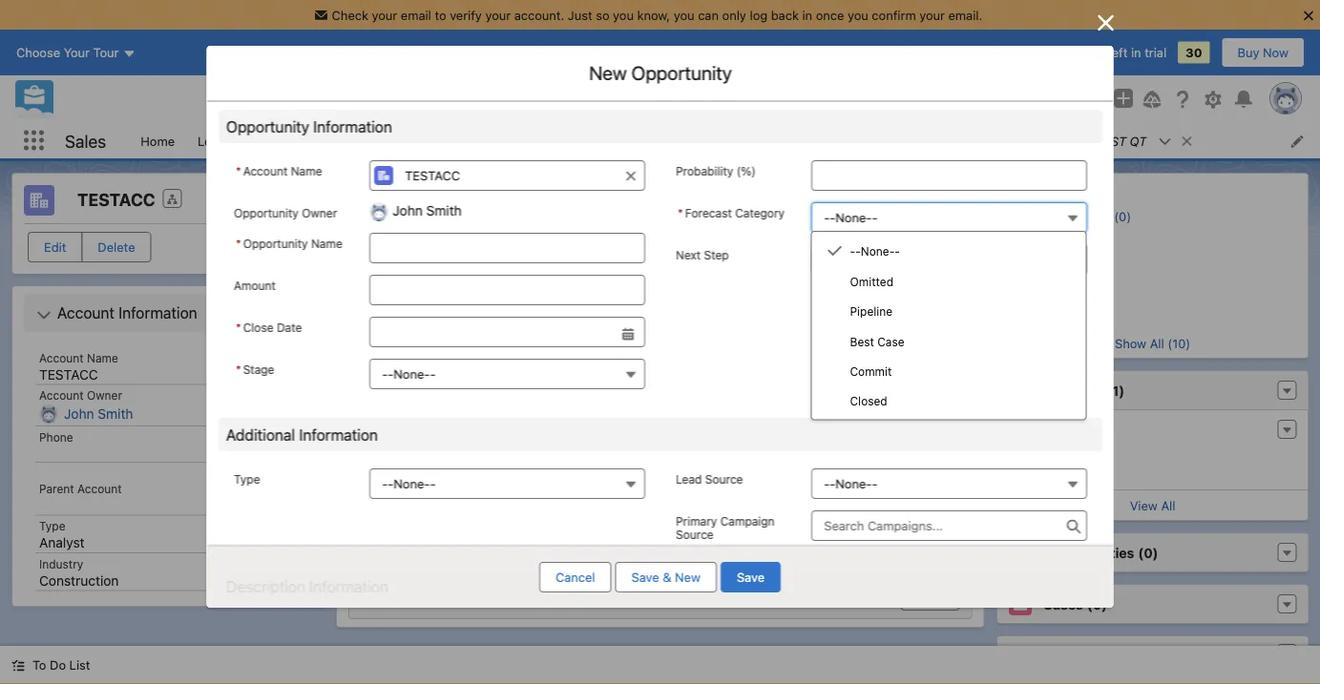 Task type: vqa. For each thing, say whether or not it's contained in the screenshot.
account associated with Information
yes



Task type: describe. For each thing, give the bounding box(es) containing it.
orders image
[[361, 525, 384, 548]]

contacts status
[[361, 266, 405, 280]]

john
[[64, 406, 94, 422]]

* for * close date
[[235, 321, 241, 334]]

none- inside the lead source --none--
[[836, 477, 872, 491]]

2 you from the left
[[674, 8, 695, 22]]

--none-- option
[[812, 236, 1086, 266]]

(10)
[[1168, 336, 1191, 351]]

3 your from the left
[[920, 8, 946, 22]]

sales
[[65, 131, 106, 151]]

close
[[243, 321, 273, 334]]

opportunity up * opportunity name
[[234, 206, 298, 220]]

contracts image
[[361, 466, 384, 489]]

none- inside 'button'
[[836, 211, 872, 225]]

smith
[[98, 406, 133, 422]]

save button
[[721, 563, 781, 593]]

parent account
[[39, 482, 122, 496]]

contacts link
[[370, 123, 445, 159]]

--none-- inside option
[[851, 245, 901, 259]]

list
[[69, 659, 90, 673]]

cases image
[[1009, 593, 1032, 616]]

cases (0)
[[1043, 597, 1108, 613]]

1
[[361, 266, 366, 280]]

edit type image
[[282, 536, 296, 550]]

opportunities for opportunities image
[[395, 410, 487, 426]]

analyst
[[39, 535, 85, 551]]

leave feedback link
[[969, 45, 1062, 60]]

reports link
[[894, 123, 962, 159]]

none- inside type --none--
[[393, 477, 430, 491]]

add to campaign
[[787, 244, 887, 258]]

save for save & new
[[632, 571, 660, 585]]

name inside name button
[[437, 300, 473, 315]]

to
[[32, 659, 46, 673]]

so
[[596, 8, 610, 22]]

* opportunity name
[[235, 237, 342, 250]]

edit button
[[28, 232, 82, 263]]

Probability (%) text field
[[812, 160, 1087, 191]]

forecasts
[[708, 134, 765, 148]]

inverse image
[[1095, 11, 1118, 34]]

best case
[[851, 335, 905, 349]]

text default image for to do list
[[11, 660, 25, 673]]

account image
[[24, 185, 54, 216]]

pipeline
[[851, 305, 893, 319]]

information for account information
[[119, 304, 198, 322]]

leave feedback
[[969, 45, 1062, 60]]

email cell
[[695, 292, 810, 325]]

contracts (0)
[[1032, 235, 1109, 249]]

owner for account owner
[[87, 389, 122, 403]]

industry
[[39, 558, 83, 571]]

* close date
[[235, 321, 302, 334]]

&
[[663, 571, 672, 585]]

name down opportunity owner
[[311, 237, 342, 250]]

1 vertical spatial contacts image
[[361, 236, 384, 259]]

1 horizontal spatial view all
[[1130, 499, 1176, 513]]

buy now button
[[1222, 37, 1306, 68]]

opportunity up the * account name
[[226, 117, 309, 136]]

all for 'view all' link to the right
[[1161, 499, 1176, 513]]

reports
[[905, 134, 950, 148]]

account partner image
[[361, 585, 384, 607]]

list box containing --none--
[[811, 231, 1087, 421]]

title cell
[[810, 292, 924, 325]]

cases (0) link
[[1032, 312, 1088, 328]]

orders (0)
[[395, 529, 465, 545]]

row number cell
[[349, 292, 399, 325]]

opportunities list item
[[470, 123, 597, 159]]

accounts list item
[[268, 123, 370, 159]]

contacts list item
[[370, 123, 470, 159]]

trial
[[1145, 45, 1167, 60]]

orders
[[395, 529, 440, 545]]

account right parent
[[77, 482, 122, 496]]

opportunity up search... button
[[631, 62, 732, 84]]

cell down pipeline
[[810, 325, 924, 352]]

forecasts link
[[697, 123, 776, 159]]

know,
[[638, 8, 671, 22]]

1 horizontal spatial group
[[1059, 88, 1099, 111]]

opportunities link
[[470, 123, 572, 159]]

tab list containing activity
[[348, 181, 973, 220]]

--none-- inside 'button'
[[824, 211, 878, 225]]

test contact title: email: phone:
[[1009, 422, 1103, 481]]

add to campaign button
[[771, 236, 903, 266]]

information for opportunity information
[[313, 117, 392, 136]]

opportunity owner
[[234, 206, 337, 220]]

(0) for account partner icon
[[456, 588, 476, 604]]

test inside list item
[[1097, 134, 1127, 148]]

accounts link
[[268, 123, 345, 159]]

contacts for contacts
[[382, 134, 434, 148]]

cancel
[[556, 571, 596, 585]]

forecast
[[685, 206, 732, 220]]

phone cell
[[581, 292, 695, 325]]

campaign inside add to campaign button
[[828, 244, 887, 258]]

save & new button
[[616, 563, 717, 593]]

opportunities (0) for opportunities icon
[[1043, 545, 1159, 561]]

calendar list item
[[597, 123, 697, 159]]

contacts (1)
[[1032, 183, 1102, 198]]

* test qt
[[1087, 134, 1147, 148]]

home
[[141, 134, 175, 148]]

to do list button
[[0, 647, 102, 685]]

account name
[[39, 352, 118, 365]]

* for * account name
[[235, 164, 241, 178]]

orders (0) link
[[1032, 261, 1092, 276]]

once
[[816, 8, 845, 22]]

new up search... button
[[589, 62, 627, 84]]

minutes
[[464, 266, 507, 280]]

days
[[1078, 45, 1106, 60]]

* forecast category
[[678, 206, 785, 220]]

(0) for contracts icon
[[464, 470, 485, 485]]

view all link inside sales tab panel
[[349, 352, 972, 382]]

Primary Campaign Source text field
[[812, 511, 1087, 542]]

title
[[817, 300, 845, 315]]

leads
[[198, 134, 232, 148]]

view all inside sales tab panel
[[638, 360, 683, 374]]

back
[[771, 8, 799, 22]]

left
[[1109, 45, 1128, 60]]

3 you from the left
[[848, 8, 869, 22]]

additional information
[[226, 426, 378, 444]]

group containing *
[[234, 317, 645, 348]]

show all (10)
[[1115, 336, 1191, 351]]

TESTACC text field
[[369, 160, 645, 191]]

Stage, --None-- button
[[369, 359, 645, 390]]

confirm
[[872, 8, 917, 22]]

search...
[[477, 92, 528, 107]]

name up the account owner
[[87, 352, 118, 365]]

new down lead source button on the right bottom of page
[[917, 530, 943, 544]]

contacts (1) link
[[1032, 183, 1102, 199]]

verify
[[450, 8, 482, 22]]

qt
[[1131, 134, 1147, 148]]

account for owner
[[39, 389, 84, 403]]

commit
[[851, 365, 892, 379]]

test contact link
[[1011, 422, 1103, 437]]

can
[[698, 8, 719, 22]]

next
[[676, 248, 701, 262]]

new opportunity
[[589, 62, 732, 84]]

(0) for cases icon
[[1087, 597, 1108, 613]]

all for 'view all' link inside sales tab panel
[[669, 360, 683, 374]]

row number image
[[349, 292, 399, 323]]

* stage --none--
[[235, 363, 436, 382]]

email.
[[949, 8, 983, 22]]

new button for contracts (0)
[[902, 463, 958, 492]]

case
[[878, 335, 905, 349]]

opportunities image
[[1009, 542, 1032, 565]]

* for * opportunity name
[[235, 237, 241, 250]]

2 horizontal spatial text default image
[[1181, 135, 1194, 148]]

contracts (0) link
[[1032, 235, 1109, 250]]

opportunities (0) for opportunities image
[[395, 410, 511, 426]]

construction
[[39, 573, 119, 589]]

quotes list item
[[986, 123, 1076, 159]]

name button
[[430, 292, 581, 323]]

description information
[[226, 578, 388, 596]]

0 vertical spatial in
[[803, 8, 813, 22]]



Task type: locate. For each thing, give the bounding box(es) containing it.
step
[[704, 248, 729, 262]]

opportunities image
[[361, 407, 384, 430]]

text default image right add at right
[[828, 244, 843, 259]]

0 vertical spatial --none--
[[824, 211, 878, 225]]

view all down contacts grid
[[638, 360, 683, 374]]

text default image right qt
[[1181, 135, 1194, 148]]

all inside sales tab panel
[[669, 360, 683, 374]]

owner for opportunity owner
[[302, 206, 337, 220]]

1 vertical spatial view
[[1130, 499, 1158, 513]]

2 vertical spatial text default image
[[11, 660, 25, 673]]

none- up 'omitted'
[[861, 245, 895, 259]]

0 vertical spatial source
[[705, 473, 743, 486]]

1 you from the left
[[613, 8, 634, 22]]

now
[[1264, 45, 1289, 60]]

none- right contracts icon
[[393, 477, 430, 491]]

test inside test contact title: email: phone:
[[1011, 422, 1042, 437]]

dashboards link
[[776, 123, 869, 159]]

* for * test qt
[[1087, 134, 1093, 148]]

2 horizontal spatial you
[[848, 8, 869, 22]]

1 horizontal spatial phone
[[588, 300, 627, 315]]

1 vertical spatial text default image
[[828, 244, 843, 259]]

1 vertical spatial testacc
[[39, 367, 98, 383]]

type --none--
[[234, 473, 436, 491]]

contacts for contacts (1)
[[1043, 383, 1103, 399]]

opportunities (0) inside sales tab panel
[[395, 410, 511, 426]]

test left qt
[[1097, 134, 1127, 148]]

new up primary campaign source text field
[[917, 470, 943, 485]]

new
[[589, 62, 627, 84], [918, 411, 944, 426], [917, 470, 943, 485], [917, 530, 943, 544], [675, 571, 701, 585]]

you left can
[[674, 8, 695, 22]]

contacts inside list item
[[382, 134, 434, 148]]

best
[[851, 335, 875, 349]]

opportunities
[[482, 134, 561, 148], [395, 410, 487, 426], [1043, 545, 1135, 561]]

1 horizontal spatial opportunities (0)
[[1043, 545, 1159, 561]]

contacts up contact
[[1043, 383, 1103, 399]]

0 vertical spatial to
[[435, 8, 447, 22]]

ago
[[511, 266, 531, 280]]

0 horizontal spatial to
[[435, 8, 447, 22]]

0 horizontal spatial opportunities (0)
[[395, 410, 511, 426]]

in right the left
[[1132, 45, 1142, 60]]

none-
[[836, 211, 872, 225], [861, 245, 895, 259], [393, 367, 430, 382], [393, 477, 430, 491], [836, 477, 872, 491]]

type inside type --none--
[[234, 473, 260, 486]]

view all
[[638, 360, 683, 374], [1130, 499, 1176, 513]]

days left in trial
[[1078, 45, 1167, 60]]

0 horizontal spatial your
[[372, 8, 398, 22]]

to right add at right
[[813, 244, 825, 258]]

buy now
[[1238, 45, 1289, 60]]

opportunities (0) up contracts (0)
[[395, 410, 511, 426]]

type
[[234, 473, 260, 486], [39, 520, 65, 533]]

account owner
[[39, 389, 122, 403]]

opportunities up cases (0)
[[1043, 545, 1135, 561]]

view down test contact 'element'
[[1130, 499, 1158, 513]]

source inside the lead source --none--
[[705, 473, 743, 486]]

account for name
[[39, 352, 84, 365]]

source right lead
[[705, 473, 743, 486]]

contacts up 'activity' 'link'
[[382, 134, 434, 148]]

1 vertical spatial view all
[[1130, 499, 1176, 513]]

--none-- up add to campaign button
[[824, 211, 878, 225]]

testacc down account name
[[39, 367, 98, 383]]

1 vertical spatial --none--
[[851, 245, 901, 259]]

check your email to verify your account. just so you know, you can only log back in once you confirm your email.
[[332, 8, 983, 22]]

cancel button
[[540, 563, 612, 593]]

new inside button
[[675, 571, 701, 585]]

1 vertical spatial type
[[39, 520, 65, 533]]

1 your from the left
[[372, 8, 398, 22]]

in right back
[[803, 8, 813, 22]]

save inside button
[[737, 571, 765, 585]]

calendar link
[[597, 123, 672, 159]]

1 horizontal spatial view all link
[[997, 490, 1309, 521]]

campaign up 'omitted'
[[828, 244, 887, 258]]

view all link down phone cell
[[349, 352, 972, 382]]

accounts
[[280, 134, 334, 148]]

0 vertical spatial opportunities
[[482, 134, 561, 148]]

feedback
[[1006, 45, 1062, 60]]

partners (0)
[[1032, 287, 1101, 301]]

just
[[568, 8, 593, 22]]

campaign
[[828, 244, 887, 258], [720, 515, 775, 528]]

* up amount
[[235, 237, 241, 250]]

2 vertical spatial new button
[[902, 522, 958, 551]]

none- inside option
[[861, 245, 895, 259]]

1 vertical spatial opportunities
[[395, 410, 487, 426]]

your left email.
[[920, 8, 946, 22]]

* inside the * stage --none--
[[235, 363, 241, 376]]

quotes
[[998, 134, 1040, 148]]

2 horizontal spatial your
[[920, 8, 946, 22]]

none- down closed
[[836, 477, 872, 491]]

2 new button from the top
[[902, 463, 958, 492]]

0 vertical spatial opportunities (0)
[[395, 410, 511, 426]]

0 vertical spatial contacts
[[382, 134, 434, 148]]

email
[[401, 8, 432, 22]]

account up the account owner
[[39, 352, 84, 365]]

* account name
[[235, 164, 322, 178]]

1 horizontal spatial test
[[1097, 134, 1127, 148]]

none- inside the * stage --none--
[[393, 367, 430, 382]]

1 vertical spatial owner
[[87, 389, 122, 403]]

* left 'stage'
[[235, 363, 241, 376]]

type for type
[[39, 520, 65, 533]]

contacts image
[[1009, 183, 1022, 197], [361, 236, 384, 259]]

title button
[[810, 292, 924, 323]]

source inside "primary campaign source"
[[676, 528, 714, 542]]

•
[[396, 266, 401, 280]]

amount
[[234, 279, 276, 292]]

* for * stage --none--
[[235, 363, 241, 376]]

0 vertical spatial testacc
[[77, 190, 155, 210]]

1 vertical spatial campaign
[[720, 515, 775, 528]]

None text field
[[369, 233, 645, 264], [369, 317, 645, 348], [369, 233, 645, 264], [369, 317, 645, 348]]

0 horizontal spatial test
[[1011, 422, 1042, 437]]

account inside dropdown button
[[57, 304, 115, 322]]

2
[[454, 266, 461, 280]]

calendar
[[609, 134, 661, 148]]

opportunity down opportunity owner
[[243, 237, 308, 250]]

cases
[[1043, 597, 1084, 613]]

list
[[129, 123, 1321, 159]]

reports list item
[[894, 123, 986, 159]]

0 horizontal spatial view all
[[638, 360, 683, 374]]

owner up john smith
[[87, 389, 122, 403]]

1 horizontal spatial contacts
[[1043, 383, 1103, 399]]

activity
[[360, 192, 411, 210]]

contact
[[1045, 422, 1103, 437]]

1 horizontal spatial in
[[1132, 45, 1142, 60]]

2 vertical spatial all
[[1161, 499, 1176, 513]]

save for save
[[737, 571, 765, 585]]

opportunities inside sales tab panel
[[395, 410, 487, 426]]

account up 'john'
[[39, 389, 84, 403]]

2 your from the left
[[486, 8, 511, 22]]

*
[[1087, 134, 1093, 148], [235, 164, 241, 178], [678, 206, 683, 220], [235, 237, 241, 250], [235, 321, 241, 334], [235, 363, 241, 376]]

2 vertical spatial opportunities
[[1043, 545, 1135, 561]]

show
[[1115, 336, 1147, 351]]

new button down lead source button on the right bottom of page
[[902, 522, 958, 551]]

* left qt
[[1087, 134, 1093, 148]]

type for type --none--
[[234, 473, 260, 486]]

3 new button from the top
[[902, 522, 958, 551]]

-
[[824, 211, 830, 225], [830, 211, 836, 225], [872, 211, 878, 225], [851, 245, 856, 259], [856, 245, 861, 259], [895, 245, 901, 259], [382, 367, 388, 382], [388, 367, 393, 382], [430, 367, 436, 382], [382, 477, 388, 491], [388, 477, 393, 491], [430, 477, 436, 491], [824, 477, 830, 491], [830, 477, 836, 491], [872, 477, 878, 491]]

testacc up delete
[[77, 190, 155, 210]]

* down leads list item
[[235, 164, 241, 178]]

test contact element
[[997, 418, 1309, 483]]

1 horizontal spatial view
[[1130, 499, 1158, 513]]

type up analyst
[[39, 520, 65, 533]]

to inside button
[[813, 244, 825, 258]]

phone button
[[581, 292, 695, 323]]

phone inside button
[[588, 300, 627, 315]]

0 vertical spatial owner
[[302, 206, 337, 220]]

* left close
[[235, 321, 241, 334]]

0 horizontal spatial text default image
[[11, 660, 25, 673]]

0 vertical spatial text default image
[[1181, 135, 1194, 148]]

owner
[[302, 206, 337, 220], [87, 389, 122, 403]]

contacts image down the quotes
[[1009, 183, 1022, 197]]

your
[[372, 8, 398, 22], [486, 8, 511, 22], [920, 8, 946, 22]]

opportunities (0) link
[[1032, 209, 1132, 224]]

dashboards list item
[[776, 123, 894, 159]]

2 save from the left
[[737, 571, 765, 585]]

text default image inside --none-- option
[[828, 244, 843, 259]]

delete button
[[82, 232, 151, 263]]

description
[[226, 578, 305, 596]]

name cell
[[430, 292, 581, 325]]

none- down row number cell
[[393, 367, 430, 382]]

cell down updated
[[399, 292, 430, 325]]

* for * forecast category
[[678, 206, 683, 220]]

information for description information
[[309, 578, 388, 596]]

0 horizontal spatial phone
[[39, 431, 73, 444]]

account.
[[515, 8, 565, 22]]

to do list
[[32, 659, 90, 673]]

1 vertical spatial source
[[676, 528, 714, 542]]

opportunities (0)
[[1032, 209, 1132, 224]]

campaign down the lead source --none--
[[720, 515, 775, 528]]

sales tab panel
[[348, 220, 973, 620]]

name down accounts link
[[291, 164, 322, 178]]

all left (10)
[[1150, 336, 1165, 351]]

1 horizontal spatial you
[[674, 8, 695, 22]]

0 horizontal spatial group
[[234, 317, 645, 348]]

0 horizontal spatial view all link
[[349, 352, 972, 382]]

Next Step text field
[[812, 245, 1087, 275]]

name down 2 at the top left of the page
[[437, 300, 473, 315]]

text default image
[[1181, 135, 1194, 148], [828, 244, 843, 259], [11, 660, 25, 673]]

new button for opportunities (0)
[[902, 403, 960, 434]]

0 horizontal spatial save
[[632, 571, 660, 585]]

1 horizontal spatial to
[[813, 244, 825, 258]]

view all down test contact 'element'
[[1130, 499, 1176, 513]]

text default image
[[36, 308, 52, 323]]

1 vertical spatial all
[[669, 360, 683, 374]]

30
[[1186, 45, 1203, 60]]

account for information
[[57, 304, 115, 322]]

new button right closed
[[902, 403, 960, 434]]

0 vertical spatial view all link
[[349, 352, 972, 382]]

text default image left to
[[11, 660, 25, 673]]

0 vertical spatial test
[[1097, 134, 1127, 148]]

type down additional
[[234, 473, 260, 486]]

account up opportunity owner
[[243, 164, 287, 178]]

save inside button
[[632, 571, 660, 585]]

view down contacts grid
[[638, 360, 665, 374]]

text default image for --none--
[[828, 244, 843, 259]]

--none-- up 'omitted'
[[851, 245, 901, 259]]

opportunities up contracts (0)
[[395, 410, 487, 426]]

(0) for opportunities image
[[490, 410, 511, 426]]

edit industry image
[[282, 574, 296, 587]]

view all link down test contact 'element'
[[997, 490, 1309, 521]]

tab list
[[348, 181, 973, 220]]

1 new button from the top
[[902, 403, 960, 434]]

1 horizontal spatial campaign
[[828, 244, 887, 258]]

0 horizontal spatial type
[[39, 520, 65, 533]]

1 horizontal spatial save
[[737, 571, 765, 585]]

0 horizontal spatial view
[[638, 360, 665, 374]]

list item
[[1076, 123, 1203, 159]]

0 horizontal spatial in
[[803, 8, 813, 22]]

contacts grid
[[349, 292, 972, 352]]

contracts (0)
[[395, 470, 485, 485]]

test up title:
[[1011, 422, 1042, 437]]

1 vertical spatial contacts
[[1043, 383, 1103, 399]]

1 vertical spatial new button
[[902, 463, 958, 492]]

0 horizontal spatial contacts image
[[361, 236, 384, 259]]

1 vertical spatial group
[[234, 317, 645, 348]]

next step
[[676, 248, 729, 262]]

new button up primary campaign source text field
[[902, 463, 958, 492]]

cell down step
[[695, 325, 810, 352]]

edit phone image
[[282, 447, 296, 460]]

log
[[750, 8, 768, 22]]

1 vertical spatial opportunities (0)
[[1043, 545, 1159, 561]]

1 horizontal spatial text default image
[[828, 244, 843, 259]]

save & new
[[632, 571, 701, 585]]

0 vertical spatial contacts image
[[1009, 183, 1022, 197]]

0 vertical spatial phone
[[588, 300, 627, 315]]

details
[[446, 192, 493, 210]]

0 vertical spatial all
[[1150, 336, 1165, 351]]

0 vertical spatial type
[[234, 473, 260, 486]]

cell
[[399, 292, 430, 325], [581, 325, 695, 352], [695, 325, 810, 352], [810, 325, 924, 352]]

view all link
[[349, 352, 972, 382], [997, 490, 1309, 521]]

marketing link
[[602, 181, 671, 220]]

all down test contact 'element'
[[1161, 499, 1176, 513]]

quotes link
[[986, 123, 1051, 159]]

contacts image up item
[[361, 236, 384, 259]]

list containing home
[[129, 123, 1321, 159]]

save left &
[[632, 571, 660, 585]]

delete
[[98, 240, 135, 255]]

Amount text field
[[369, 275, 645, 306]]

information for additional information
[[299, 426, 378, 444]]

date
[[276, 321, 302, 334]]

search... button
[[440, 84, 822, 115]]

lead source --none--
[[676, 473, 878, 491]]

1 vertical spatial in
[[1132, 45, 1142, 60]]

opportunities (0) up cases (0)
[[1043, 545, 1159, 561]]

parent
[[39, 482, 74, 496]]

0 horizontal spatial you
[[613, 8, 634, 22]]

probability (%)
[[676, 164, 756, 178]]

group down days
[[1059, 88, 1099, 111]]

(0) for opportunities icon
[[1138, 545, 1159, 561]]

lead
[[676, 473, 702, 486]]

save down "primary campaign source"
[[737, 571, 765, 585]]

details link
[[446, 181, 493, 220]]

1 save from the left
[[632, 571, 660, 585]]

1 horizontal spatial owner
[[302, 206, 337, 220]]

Lead Source button
[[812, 469, 1087, 500]]

owner up * opportunity name
[[302, 206, 337, 220]]

Forecast Category, --None-- button
[[812, 202, 1087, 233]]

new up lead source button on the right bottom of page
[[918, 411, 944, 426]]

you
[[613, 8, 634, 22], [674, 8, 695, 22], [848, 8, 869, 22]]

(1)
[[1107, 383, 1125, 399]]

opportunities for opportunities icon
[[1043, 545, 1135, 561]]

* left forecast
[[678, 206, 683, 220]]

new right &
[[675, 571, 701, 585]]

list item containing *
[[1076, 123, 1203, 159]]

1 horizontal spatial type
[[234, 473, 260, 486]]

0 vertical spatial view all
[[638, 360, 683, 374]]

email:
[[1009, 453, 1043, 467]]

contacts
[[382, 134, 434, 148], [1043, 383, 1103, 399]]

group
[[1059, 88, 1099, 111], [234, 317, 645, 348]]

source up save & new button
[[676, 528, 714, 542]]

show all (10) link
[[1115, 336, 1191, 351]]

to right 'email'
[[435, 8, 447, 22]]

orders (0)
[[1032, 261, 1092, 275]]

account
[[243, 164, 287, 178], [57, 304, 115, 322], [39, 352, 84, 365], [39, 389, 84, 403], [77, 482, 122, 496]]

none- up add to campaign button
[[836, 211, 872, 225]]

0 vertical spatial new button
[[902, 403, 960, 434]]

view inside sales tab panel
[[638, 360, 665, 374]]

1 horizontal spatial your
[[486, 8, 511, 22]]

information inside dropdown button
[[119, 304, 198, 322]]

you right so
[[613, 8, 634, 22]]

1 horizontal spatial contacts image
[[1009, 183, 1022, 197]]

1 vertical spatial to
[[813, 244, 825, 258]]

group down 1 item • updated 2 minutes ago
[[234, 317, 645, 348]]

opportunities up 'testacc' text box
[[482, 134, 561, 148]]

1 vertical spatial test
[[1011, 422, 1042, 437]]

probability
[[676, 164, 733, 178]]

testacc
[[77, 190, 155, 210], [39, 367, 98, 383]]

do
[[50, 659, 66, 673]]

0 horizontal spatial owner
[[87, 389, 122, 403]]

Type button
[[369, 469, 645, 500]]

opportunities inside list item
[[482, 134, 561, 148]]

activity link
[[360, 181, 411, 220]]

0 vertical spatial campaign
[[828, 244, 887, 258]]

1 vertical spatial view all link
[[997, 490, 1309, 521]]

your left 'email'
[[372, 8, 398, 22]]

0 vertical spatial view
[[638, 360, 665, 374]]

1 vertical spatial phone
[[39, 431, 73, 444]]

all down contacts grid
[[669, 360, 683, 374]]

0 vertical spatial group
[[1059, 88, 1099, 111]]

campaign inside "primary campaign source"
[[720, 515, 775, 528]]

cell down phone button at the top of the page
[[581, 325, 695, 352]]

you right once in the top of the page
[[848, 8, 869, 22]]

(%)
[[737, 164, 756, 178]]

list box
[[811, 231, 1087, 421]]

all
[[1150, 336, 1165, 351], [669, 360, 683, 374], [1161, 499, 1176, 513]]

text default image inside 'to do list' 'button'
[[11, 660, 25, 673]]

your right verify
[[486, 8, 511, 22]]

0 horizontal spatial campaign
[[720, 515, 775, 528]]

service link
[[705, 181, 757, 220]]

leads list item
[[186, 123, 268, 159]]

account right text default icon
[[57, 304, 115, 322]]

0 horizontal spatial contacts
[[382, 134, 434, 148]]



